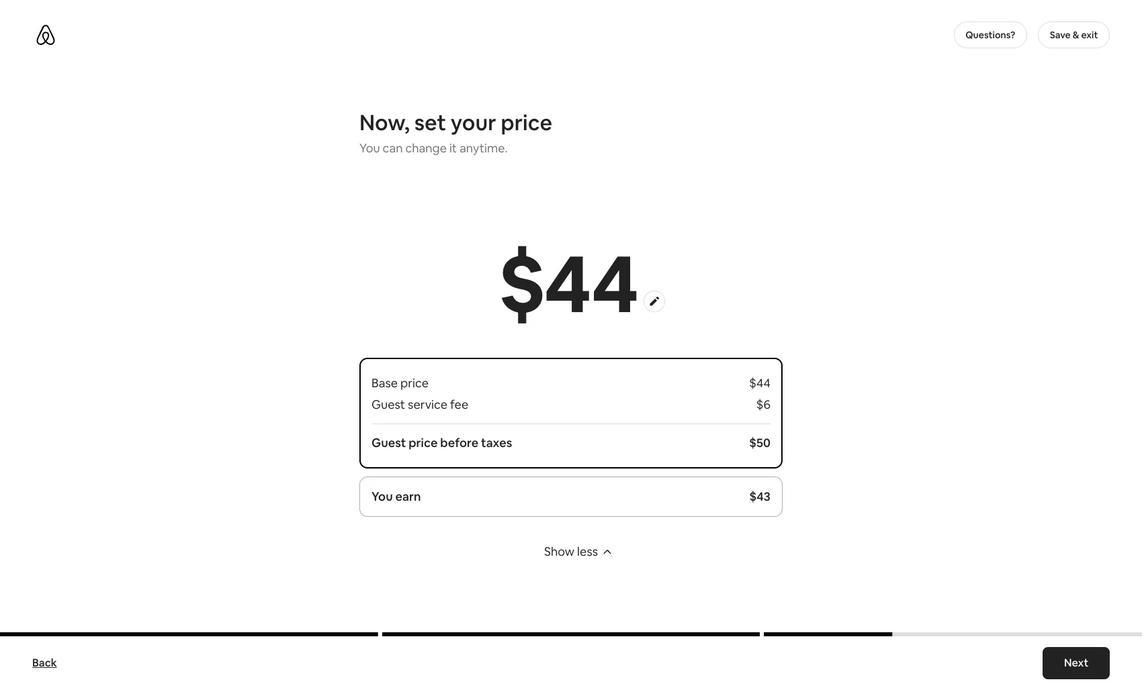 Task type: describe. For each thing, give the bounding box(es) containing it.
&
[[1073, 29, 1080, 41]]

before
[[440, 436, 479, 451]]

anytime.
[[460, 141, 508, 156]]

taxes
[[481, 436, 512, 451]]

exit
[[1082, 29, 1099, 41]]

questions?
[[966, 29, 1016, 41]]

guest service fee
[[372, 397, 469, 413]]

can
[[383, 141, 403, 156]]

next button
[[1043, 648, 1110, 680]]

set
[[414, 109, 446, 137]]

back button
[[26, 651, 64, 678]]

$44
[[750, 376, 771, 391]]

show less
[[544, 544, 598, 560]]

now,
[[360, 109, 410, 137]]

show less button
[[360, 544, 783, 561]]

$43
[[750, 489, 771, 505]]

next
[[1065, 657, 1089, 671]]

$50
[[750, 436, 771, 451]]

base
[[372, 376, 398, 391]]

save & exit button
[[1039, 22, 1110, 48]]



Task type: vqa. For each thing, say whether or not it's contained in the screenshot.
the bottommost "You"
yes



Task type: locate. For each thing, give the bounding box(es) containing it.
change
[[406, 141, 447, 156]]

less
[[577, 544, 598, 560]]

1 vertical spatial guest
[[372, 436, 406, 451]]

questions? button
[[954, 22, 1028, 48]]

$ text field
[[498, 232, 638, 337]]

you left earn on the bottom left
[[372, 489, 393, 505]]

it
[[450, 141, 457, 156]]

fee
[[450, 397, 469, 413]]

1 guest from the top
[[372, 397, 405, 413]]

your
[[451, 109, 496, 137]]

price inside now, set your price you can change it anytime.
[[501, 109, 553, 137]]

you inside now, set your price you can change it anytime.
[[360, 141, 380, 156]]

base price
[[372, 376, 429, 391]]

edit image
[[649, 297, 660, 307]]

service
[[408, 397, 448, 413]]

guest down base
[[372, 397, 405, 413]]

guest for guest service fee
[[372, 397, 405, 413]]

2 vertical spatial price
[[409, 436, 438, 451]]

back
[[32, 657, 57, 671]]

price up the guest service fee
[[401, 376, 429, 391]]

price for base price
[[401, 376, 429, 391]]

guest
[[372, 397, 405, 413], [372, 436, 406, 451]]

you earn
[[372, 489, 421, 505]]

price
[[501, 109, 553, 137], [401, 376, 429, 391], [409, 436, 438, 451]]

$
[[498, 231, 544, 336]]

now, set your price you can change it anytime.
[[360, 109, 553, 156]]

guest down the guest service fee
[[372, 436, 406, 451]]

save & exit
[[1050, 29, 1099, 41]]

price for guest price before taxes
[[409, 436, 438, 451]]

price left before
[[409, 436, 438, 451]]

guest price before taxes
[[372, 436, 512, 451]]

price up anytime.
[[501, 109, 553, 137]]

guest for guest price before taxes
[[372, 436, 406, 451]]

earn
[[396, 489, 421, 505]]

you
[[360, 141, 380, 156], [372, 489, 393, 505]]

0 vertical spatial you
[[360, 141, 380, 156]]

0 vertical spatial price
[[501, 109, 553, 137]]

1 vertical spatial you
[[372, 489, 393, 505]]

1 vertical spatial price
[[401, 376, 429, 391]]

$6
[[757, 397, 771, 413]]

2 guest from the top
[[372, 436, 406, 451]]

you left can
[[360, 141, 380, 156]]

0 vertical spatial guest
[[372, 397, 405, 413]]

show
[[544, 544, 575, 560]]

save
[[1050, 29, 1071, 41]]



